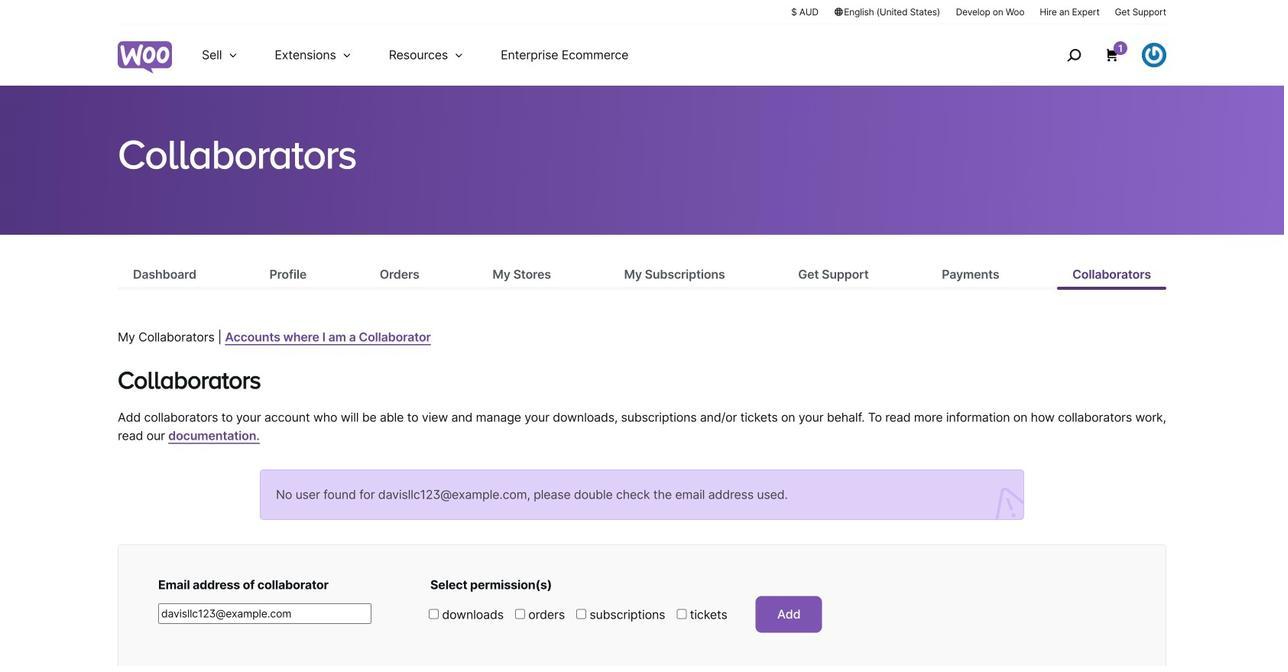 Task type: vqa. For each thing, say whether or not it's contained in the screenshot.
Service Navigation Menu element
yes



Task type: locate. For each thing, give the bounding box(es) containing it.
service navigation menu element
[[1035, 30, 1167, 80]]

None checkbox
[[429, 609, 439, 619], [515, 609, 525, 619], [577, 609, 587, 619], [677, 609, 687, 619], [429, 609, 439, 619], [515, 609, 525, 619], [577, 609, 587, 619], [677, 609, 687, 619]]

open account menu image
[[1143, 43, 1167, 67]]



Task type: describe. For each thing, give the bounding box(es) containing it.
search image
[[1062, 43, 1087, 67]]



